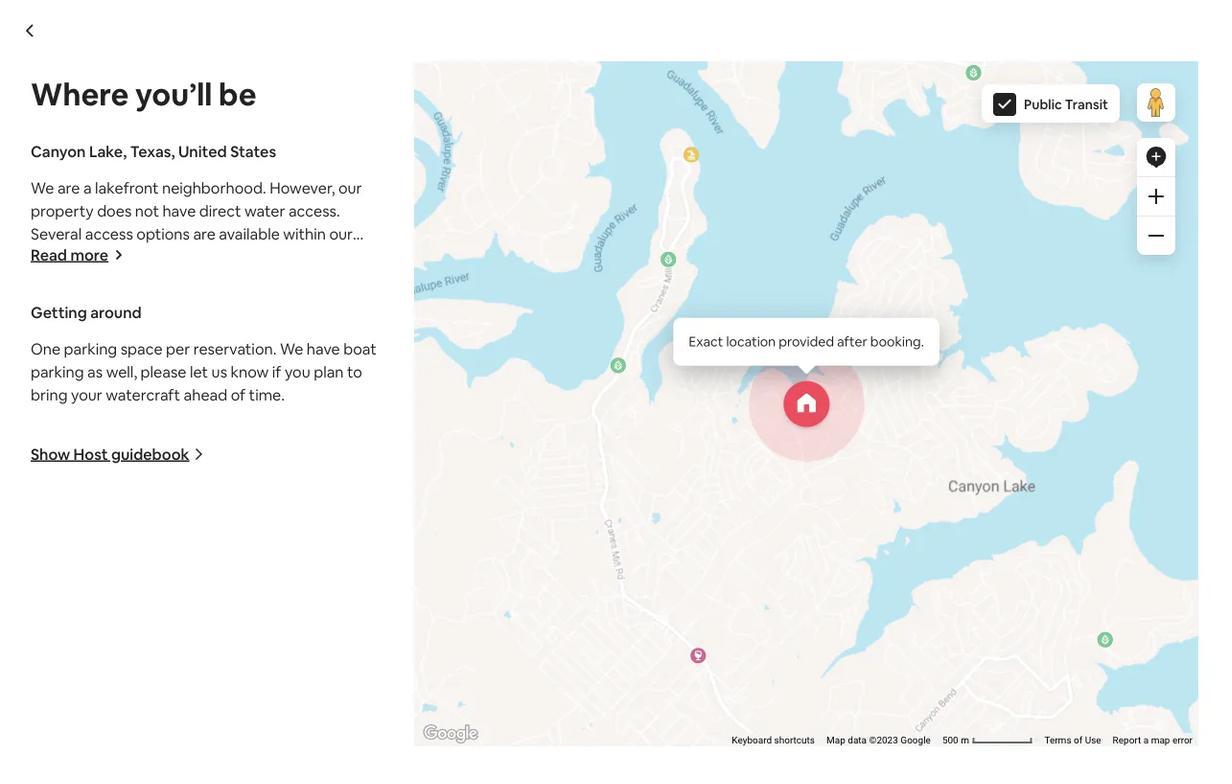 Task type: describe. For each thing, give the bounding box(es) containing it.
us
[[212, 362, 227, 382]]

public
[[1024, 96, 1063, 113]]

your stay location, map pin image inside google map
showing 6 points of interest. region
[[784, 381, 830, 428]]

options inside where you'll be dialog
[[136, 224, 190, 244]]

keyboard shortcuts for the top 500 m button
[[685, 310, 768, 321]]

the
[[845, 737, 863, 752]]

keyboard shortcuts button for the top 500 m button
[[685, 309, 768, 322]]

an
[[780, 679, 797, 698]]

canyon lake, texas, united states inside where you'll be dialog
[[31, 141, 276, 161]]

map data ©2023 google inside where you'll be dialog
[[827, 735, 931, 747]]

where you'll be dialog
[[0, 0, 1230, 778]]

more for read more
[[70, 245, 108, 265]]

ahead
[[184, 385, 227, 405]]

one
[[31, 339, 61, 359]]

guidebook
[[111, 445, 189, 464]]

getting around
[[31, 303, 142, 322]]

1 vertical spatial 500 m button
[[937, 734, 1039, 748]]

time.
[[249, 385, 285, 405]]

you'll
[[135, 74, 212, 114]]

report
[[1113, 735, 1142, 747]]

1 vertical spatial town!
[[338, 411, 378, 431]]

property inside where you'll be dialog
[[31, 201, 94, 221]]

show host guidebook link
[[31, 445, 205, 464]]

1 vertical spatial we are a lakefront neighborhood. however, our property does not have direct water access. several access options are available within our neighborhood, as well as throughout town!
[[78, 388, 1048, 431]]

shortcuts for the bottom 500 m button keyboard shortcuts button
[[775, 735, 815, 747]]

lakefront inside where you'll be dialog
[[95, 178, 159, 198]]

outside
[[789, 737, 829, 752]]

0 vertical spatial map
[[780, 310, 799, 321]]

report a map error
[[1113, 735, 1193, 747]]

2 horizontal spatial have
[[544, 388, 578, 408]]

data for the bottom 500 m button
[[848, 735, 867, 747]]

500 m for the bottom 500 m button
[[943, 735, 972, 747]]

your inside "one parking space per reservation. we have boat parking as well, please let us know if you plan to bring your watercraft ahead of time."
[[71, 385, 102, 405]]

zoom out image
[[1149, 228, 1165, 244]]

1 vertical spatial however,
[[317, 388, 382, 408]]

know
[[231, 362, 269, 382]]

terms of use
[[1045, 735, 1102, 747]]

1 vertical spatial canyon lake, texas, united states
[[78, 352, 323, 371]]

map inside where you'll be dialog
[[827, 735, 846, 747]]

of inside "one parking space per reservation. we have boat parking as well, please let us know if you plan to bring your watercraft ahead of time."
[[231, 385, 246, 405]]

not inside where you'll be dialog
[[135, 201, 159, 221]]

keyboard for the bottom 500 m button
[[732, 735, 772, 747]]

1 horizontal spatial not
[[517, 388, 541, 408]]

where
[[31, 74, 129, 114]]

response time : within an hour
[[623, 679, 833, 698]]

2 horizontal spatial within
[[978, 388, 1021, 408]]

1 horizontal spatial options
[[831, 388, 884, 408]]

rate
[[694, 644, 723, 664]]

1 vertical spatial canyon
[[78, 352, 133, 371]]

time
[[694, 679, 727, 698]]

lake, inside where you'll be dialog
[[89, 141, 127, 161]]

transit
[[1066, 96, 1109, 113]]

transfer
[[830, 721, 872, 736]]

1 vertical spatial access
[[780, 388, 828, 408]]

0 horizontal spatial google image
[[82, 296, 146, 321]]

read
[[31, 245, 67, 265]]

your stay location, map pin image inside google map
showing 2 points of interest. region
[[592, 68, 638, 114]]

©2023 for the bottom 500 m button
[[870, 735, 899, 747]]

public transit
[[1024, 96, 1109, 113]]

report a map error link
[[1113, 735, 1193, 747]]

1 vertical spatial several
[[725, 388, 776, 408]]

google for the top 500 m button
[[854, 310, 884, 321]]

united inside where you'll be dialog
[[178, 141, 227, 161]]

1 vertical spatial parking
[[31, 362, 84, 382]]

0 vertical spatial we
[[31, 178, 54, 198]]

500 for the bottom 500 m button
[[943, 735, 959, 747]]

1 vertical spatial united
[[225, 352, 274, 371]]

neighborhood. inside where you'll be dialog
[[162, 178, 266, 198]]

access. inside where you'll be dialog
[[289, 201, 340, 221]]

please
[[141, 362, 187, 382]]

drag pegman onto the map to open street view image
[[1138, 83, 1176, 122]]

1 horizontal spatial a
[[130, 388, 139, 408]]

app.
[[719, 752, 742, 767]]

one parking space per reservation. we have boat parking as well, please let us know if you plan to bring your watercraft ahead of time.
[[31, 339, 377, 405]]

throughout inside where you'll be dialog
[[207, 247, 288, 267]]

1 vertical spatial throughout
[[254, 411, 335, 431]]

boat
[[344, 339, 377, 359]]

google image inside where you'll be dialog
[[419, 722, 482, 747]]

1 vertical spatial direct
[[581, 388, 623, 408]]

use
[[1086, 735, 1102, 747]]

add a place to the map image
[[1145, 146, 1168, 169]]

communicate
[[714, 737, 787, 752]]

hour
[[800, 679, 833, 698]]

keyboard shortcuts for the bottom 500 m button
[[732, 735, 815, 747]]

well inside where you'll be dialog
[[157, 247, 185, 267]]

©2023 for the top 500 m button
[[823, 310, 852, 321]]

google for the bottom 500 m button
[[901, 735, 931, 747]]

map
[[1152, 735, 1171, 747]]

to
[[347, 362, 363, 382]]

if
[[272, 362, 281, 382]]

plan
[[314, 362, 344, 382]]

water inside where you'll be dialog
[[245, 201, 285, 221]]

to protect your payment, never transfer money or communicate outside of the airbnb website or app.
[[661, 721, 901, 767]]

1 vertical spatial or
[[705, 752, 716, 767]]

response for response time
[[623, 679, 691, 698]]

park: comal park image
[[906, 320, 922, 335]]

show host guidebook
[[31, 445, 189, 464]]

within inside where you'll be dialog
[[283, 224, 326, 244]]

1 horizontal spatial well
[[204, 411, 232, 431]]

1 horizontal spatial property
[[412, 388, 475, 408]]

0 vertical spatial a
[[83, 178, 92, 198]]

your inside the to protect your payment, never transfer money or communicate outside of the airbnb website or app.
[[719, 721, 743, 736]]

1 vertical spatial lakefront
[[142, 388, 206, 408]]

m inside where you'll be dialog
[[961, 735, 970, 747]]

1 vertical spatial water
[[626, 388, 667, 408]]

1 horizontal spatial does
[[479, 388, 514, 408]]

as down time.
[[235, 411, 250, 431]]

read more
[[31, 245, 108, 265]]

states inside where you'll be dialog
[[230, 141, 276, 161]]

1 horizontal spatial access.
[[670, 388, 722, 408]]

direct inside where you'll be dialog
[[199, 201, 241, 221]]

well,
[[106, 362, 137, 382]]

let
[[190, 362, 208, 382]]

show more button
[[78, 448, 174, 467]]

as inside "one parking space per reservation. we have boat parking as well, please let us know if you plan to bring your watercraft ahead of time."
[[87, 362, 103, 382]]

2 vertical spatial a
[[1144, 735, 1149, 747]]

several inside where you'll be dialog
[[31, 224, 82, 244]]

show for show more
[[78, 448, 117, 467]]

500 for the top 500 m button
[[896, 310, 912, 321]]

we inside "one parking space per reservation. we have boat parking as well, please let us know if you plan to bring your watercraft ahead of time."
[[280, 339, 303, 359]]

1 vertical spatial neighborhood,
[[78, 411, 182, 431]]

data for the top 500 m button
[[801, 310, 820, 321]]

1 horizontal spatial texas,
[[177, 352, 222, 371]]

protect
[[676, 721, 717, 736]]

around
[[90, 303, 142, 322]]

1 vertical spatial available
[[914, 388, 975, 408]]

never
[[798, 721, 828, 736]]

money
[[661, 737, 697, 752]]

watercraft
[[106, 385, 180, 405]]



Task type: vqa. For each thing, say whether or not it's contained in the screenshot.
Within to the middle
yes



Task type: locate. For each thing, give the bounding box(es) containing it.
0 horizontal spatial water
[[245, 201, 285, 221]]

error
[[1173, 735, 1193, 747]]

©2023 left the "park: comal park" icon on the top right of page
[[823, 310, 852, 321]]

we up you
[[280, 339, 303, 359]]

500 inside where you'll be dialog
[[943, 735, 959, 747]]

we right 'bring'
[[78, 388, 101, 408]]

1 horizontal spatial data
[[848, 735, 867, 747]]

500 m inside where you'll be dialog
[[943, 735, 972, 747]]

canyon
[[31, 141, 86, 161], [78, 352, 133, 371]]

0 horizontal spatial shortcuts
[[728, 310, 768, 321]]

a left map
[[1144, 735, 1149, 747]]

1 vertical spatial not
[[517, 388, 541, 408]]

canyon inside where you'll be dialog
[[31, 141, 86, 161]]

parking
[[64, 339, 117, 359], [31, 362, 84, 382]]

however, inside where you'll be dialog
[[270, 178, 335, 198]]

1 vertical spatial your
[[719, 721, 743, 736]]

your
[[71, 385, 102, 405], [719, 721, 743, 736]]

0 vertical spatial keyboard shortcuts
[[685, 310, 768, 321]]

united up time.
[[225, 352, 274, 371]]

have inside "one parking space per reservation. we have boat parking as well, please let us know if you plan to bring your watercraft ahead of time."
[[307, 339, 340, 359]]

access
[[85, 224, 133, 244], [780, 388, 828, 408]]

data
[[801, 310, 820, 321], [848, 735, 867, 747]]

neighborhood, down watercraft
[[78, 411, 182, 431]]

map
[[780, 310, 799, 321], [827, 735, 846, 747]]

parking up 'bring'
[[31, 362, 84, 382]]

as left well,
[[87, 362, 103, 382]]

0 vertical spatial google
[[854, 310, 884, 321]]

well up per
[[157, 247, 185, 267]]

you
[[285, 362, 311, 382]]

neighborhood, inside where you'll be dialog
[[31, 247, 135, 267]]

direct
[[199, 201, 241, 221], [581, 388, 623, 408]]

or left app.
[[705, 752, 716, 767]]

shortcuts
[[728, 310, 768, 321], [775, 735, 815, 747]]

1 vertical spatial map data ©2023 google
[[827, 735, 931, 747]]

response for response rate
[[623, 644, 691, 664]]

lake,
[[89, 141, 127, 161], [136, 352, 174, 371]]

0 horizontal spatial we
[[31, 178, 54, 198]]

1 vertical spatial access.
[[670, 388, 722, 408]]

0 vertical spatial within
[[283, 224, 326, 244]]

0 vertical spatial :
[[723, 644, 726, 664]]

google inside where you'll be dialog
[[901, 735, 931, 747]]

lake, up watercraft
[[136, 352, 174, 371]]

keyboard
[[685, 310, 725, 321], [732, 735, 772, 747]]

texas, up ahead
[[177, 352, 222, 371]]

: down 100%
[[727, 679, 730, 698]]

show more
[[78, 448, 159, 467]]

0 vertical spatial property
[[31, 201, 94, 221]]

map data ©2023 google
[[780, 310, 884, 321], [827, 735, 931, 747]]

within
[[283, 224, 326, 244], [978, 388, 1021, 408], [734, 679, 776, 698]]

1 vertical spatial keyboard shortcuts button
[[732, 734, 815, 748]]

0 vertical spatial ©2023
[[823, 310, 852, 321]]

0 horizontal spatial several
[[31, 224, 82, 244]]

of down know
[[231, 385, 246, 405]]

0 vertical spatial have
[[163, 201, 196, 221]]

we are a lakefront neighborhood. however, our property does not have direct water access. several access options are available within our neighborhood, as well as throughout town! inside where you'll be dialog
[[31, 178, 362, 267]]

we
[[31, 178, 54, 198], [280, 339, 303, 359], [78, 388, 101, 408]]

well down ahead
[[204, 411, 232, 431]]

1 vertical spatial response
[[623, 679, 691, 698]]

lakefront down 'please'
[[142, 388, 206, 408]]

1 vertical spatial well
[[204, 411, 232, 431]]

several
[[31, 224, 82, 244], [725, 388, 776, 408]]

0 vertical spatial texas,
[[130, 141, 175, 161]]

0 horizontal spatial have
[[163, 201, 196, 221]]

your right 'bring'
[[71, 385, 102, 405]]

1 vertical spatial 500 m
[[943, 735, 972, 747]]

superhost
[[394, 645, 466, 664]]

0 vertical spatial town!
[[291, 247, 331, 267]]

have
[[163, 201, 196, 221], [307, 339, 340, 359], [544, 388, 578, 408]]

data inside where you'll be dialog
[[848, 735, 867, 747]]

1 horizontal spatial google
[[901, 735, 931, 747]]

0 vertical spatial lake,
[[89, 141, 127, 161]]

response rate : 100%
[[623, 644, 766, 664]]

per
[[166, 339, 190, 359]]

1 horizontal spatial of
[[831, 737, 842, 752]]

throughout up reservation.
[[207, 247, 288, 267]]

keyboard shortcuts button for the bottom 500 m button
[[732, 734, 815, 748]]

2 vertical spatial we
[[78, 388, 101, 408]]

canyon down around
[[78, 352, 133, 371]]

0 vertical spatial water
[[245, 201, 285, 221]]

500
[[896, 310, 912, 321], [943, 735, 959, 747]]

1 vertical spatial options
[[831, 388, 884, 408]]

available inside where you'll be dialog
[[219, 224, 280, 244]]

0 vertical spatial google image
[[82, 296, 146, 321]]

0 vertical spatial options
[[136, 224, 190, 244]]

0 vertical spatial available
[[219, 224, 280, 244]]

as up per
[[188, 247, 203, 267]]

does inside where you'll be dialog
[[97, 201, 132, 221]]

lake, down where on the top of the page
[[89, 141, 127, 161]]

0 vertical spatial several
[[31, 224, 82, 244]]

keyboard for the top 500 m button
[[685, 310, 725, 321]]

0 vertical spatial or
[[700, 737, 711, 752]]

show inside where you'll be dialog
[[31, 445, 70, 464]]

website
[[661, 752, 703, 767]]

response left rate
[[623, 644, 691, 664]]

0 horizontal spatial your stay location, map pin image
[[592, 68, 638, 114]]

united
[[178, 141, 227, 161], [225, 352, 274, 371]]

available
[[219, 224, 280, 244], [914, 388, 975, 408]]

0 vertical spatial we are a lakefront neighborhood. however, our property does not have direct water access. several access options are available within our neighborhood, as well as throughout town!
[[31, 178, 362, 267]]

google right the
[[901, 735, 931, 747]]

of left the
[[831, 737, 842, 752]]

google image
[[82, 296, 146, 321], [419, 722, 482, 747]]

texas,
[[130, 141, 175, 161], [177, 352, 222, 371]]

response up "to"
[[623, 679, 691, 698]]

0 vertical spatial shortcuts
[[728, 310, 768, 321]]

united down you'll
[[178, 141, 227, 161]]

of inside the to protect your payment, never transfer money or communicate outside of the airbnb website or app.
[[831, 737, 842, 752]]

states
[[230, 141, 276, 161], [277, 352, 323, 371]]

0 vertical spatial not
[[135, 201, 159, 221]]

as
[[138, 247, 154, 267], [188, 247, 203, 267], [87, 362, 103, 382], [185, 411, 201, 431], [235, 411, 250, 431]]

neighborhood.
[[162, 178, 266, 198], [209, 388, 313, 408]]

1 vertical spatial neighborhood.
[[209, 388, 313, 408]]

1 vertical spatial a
[[130, 388, 139, 408]]

states down the be
[[230, 141, 276, 161]]

as up around
[[138, 247, 154, 267]]

1 vertical spatial within
[[978, 388, 1021, 408]]

google left the "park: comal park" icon on the top right of page
[[854, 310, 884, 321]]

canyon down where on the top of the page
[[31, 141, 86, 161]]

1 horizontal spatial your stay location, map pin image
[[784, 381, 830, 428]]

to
[[661, 721, 674, 736]]

1 horizontal spatial within
[[734, 679, 776, 698]]

1 horizontal spatial water
[[626, 388, 667, 408]]

500 m
[[896, 310, 925, 321], [943, 735, 972, 747]]

of
[[231, 385, 246, 405], [1074, 735, 1083, 747], [831, 737, 842, 752]]

zoom in image
[[1149, 189, 1165, 204]]

throughout down time.
[[254, 411, 335, 431]]

texas, inside where you'll be dialog
[[130, 141, 175, 161]]

more inside where you'll be dialog
[[70, 245, 108, 265]]

0 horizontal spatial data
[[801, 310, 820, 321]]

google image down superhost
[[419, 722, 482, 747]]

2 vertical spatial within
[[734, 679, 776, 698]]

google image up space
[[82, 296, 146, 321]]

bring
[[31, 385, 68, 405]]

1 horizontal spatial show
[[78, 448, 117, 467]]

1 horizontal spatial we
[[78, 388, 101, 408]]

states up time.
[[277, 352, 323, 371]]

terms of use link
[[1045, 735, 1102, 747]]

reservation.
[[194, 339, 277, 359]]

0 horizontal spatial your
[[71, 385, 102, 405]]

0 horizontal spatial direct
[[199, 201, 241, 221]]

1 vertical spatial google
[[901, 735, 931, 747]]

0 horizontal spatial map
[[780, 310, 799, 321]]

1 vertical spatial more
[[120, 448, 159, 467]]

0 horizontal spatial google
[[854, 310, 884, 321]]

getting
[[31, 303, 87, 322]]

0 vertical spatial 500 m
[[896, 310, 925, 321]]

be
[[219, 74, 257, 114]]

are
[[57, 178, 80, 198], [193, 224, 216, 244], [104, 388, 127, 408], [888, 388, 910, 408]]

town!
[[291, 247, 331, 267], [338, 411, 378, 431]]

0 horizontal spatial town!
[[291, 247, 331, 267]]

0 vertical spatial keyboard shortcuts button
[[685, 309, 768, 322]]

0 vertical spatial response
[[623, 644, 691, 664]]

500 m button
[[890, 308, 992, 322], [937, 734, 1039, 748]]

however,
[[270, 178, 335, 198], [317, 388, 382, 408]]

more
[[70, 245, 108, 265], [120, 448, 159, 467]]

0 vertical spatial throughout
[[207, 247, 288, 267]]

0 horizontal spatial well
[[157, 247, 185, 267]]

0 vertical spatial your
[[71, 385, 102, 405]]

2 horizontal spatial of
[[1074, 735, 1083, 747]]

or
[[700, 737, 711, 752], [705, 752, 716, 767]]

1 horizontal spatial direct
[[581, 388, 623, 408]]

of left the use
[[1074, 735, 1083, 747]]

options
[[136, 224, 190, 244], [831, 388, 884, 408]]

a down well,
[[130, 388, 139, 408]]

texas, down where you'll be
[[130, 141, 175, 161]]

neighborhood, up getting around at the top left of the page
[[31, 247, 135, 267]]

google map
showing 2 points of interest. region
[[73, 0, 1230, 373]]

a up the read more button
[[83, 178, 92, 198]]

0 vertical spatial 500 m button
[[890, 308, 992, 322]]

keyboard inside where you'll be dialog
[[732, 735, 772, 747]]

keyboard shortcuts inside where you'll be dialog
[[732, 735, 815, 747]]

: for response time
[[727, 679, 730, 698]]

0 vertical spatial map data ©2023 google
[[780, 310, 884, 321]]

terms
[[1045, 735, 1072, 747]]

canyon lake, texas, united states
[[31, 141, 276, 161], [78, 352, 323, 371]]

space
[[121, 339, 163, 359]]

2 horizontal spatial we
[[280, 339, 303, 359]]

access inside where you'll be dialog
[[85, 224, 133, 244]]

0 vertical spatial access.
[[289, 201, 340, 221]]

more for show more
[[120, 448, 159, 467]]

0 horizontal spatial lake,
[[89, 141, 127, 161]]

we up read
[[31, 178, 54, 198]]

1 vertical spatial lake,
[[136, 352, 174, 371]]

0 vertical spatial 500
[[896, 310, 912, 321]]

1 vertical spatial data
[[848, 735, 867, 747]]

0 vertical spatial direct
[[199, 201, 241, 221]]

1 vertical spatial google image
[[419, 722, 482, 747]]

show
[[31, 445, 70, 464], [78, 448, 117, 467]]

1 horizontal spatial town!
[[338, 411, 378, 431]]

2 response from the top
[[623, 679, 691, 698]]

©2023 inside where you'll be dialog
[[870, 735, 899, 747]]

your up communicate
[[719, 721, 743, 736]]

keyboard shortcuts
[[685, 310, 768, 321], [732, 735, 815, 747]]

0 vertical spatial access
[[85, 224, 133, 244]]

your stay location, map pin image
[[592, 68, 638, 114], [784, 381, 830, 428]]

0 horizontal spatial 500
[[896, 310, 912, 321]]

0 horizontal spatial does
[[97, 201, 132, 221]]

0 vertical spatial keyboard
[[685, 310, 725, 321]]

1 horizontal spatial ©2023
[[870, 735, 899, 747]]

shortcuts for keyboard shortcuts button related to the top 500 m button
[[728, 310, 768, 321]]

read more button
[[31, 245, 124, 265]]

airbnb
[[865, 737, 901, 752]]

google map
showing 6 points of interest. region
[[265, 0, 1230, 778]]

response
[[623, 644, 691, 664], [623, 679, 691, 698]]

does
[[97, 201, 132, 221], [479, 388, 514, 408]]

where you'll be
[[31, 74, 257, 114]]

0 vertical spatial your stay location, map pin image
[[592, 68, 638, 114]]

: left 100%
[[723, 644, 726, 664]]

or down protect
[[700, 737, 711, 752]]

town! inside where you'll be dialog
[[291, 247, 331, 267]]

payment,
[[745, 721, 795, 736]]

canyon lake, texas, united states down where you'll be
[[31, 141, 276, 161]]

as down ahead
[[185, 411, 201, 431]]

500 m for the top 500 m button
[[896, 310, 925, 321]]

0 horizontal spatial ©2023
[[823, 310, 852, 321]]

a
[[83, 178, 92, 198], [130, 388, 139, 408], [1144, 735, 1149, 747]]

1 response from the top
[[623, 644, 691, 664]]

keyboard shortcuts button
[[685, 309, 768, 322], [732, 734, 815, 748]]

we are a lakefront neighborhood. however, our property does not have direct water access. several access options are available within our neighborhood, as well as throughout town!
[[31, 178, 362, 267], [78, 388, 1048, 431]]

2 vertical spatial have
[[544, 388, 578, 408]]

m
[[914, 310, 923, 321], [961, 735, 970, 747]]

0 vertical spatial m
[[914, 310, 923, 321]]

1 vertical spatial states
[[277, 352, 323, 371]]

100%
[[730, 644, 766, 664]]

2 horizontal spatial a
[[1144, 735, 1149, 747]]

: for response rate
[[723, 644, 726, 664]]

1 horizontal spatial have
[[307, 339, 340, 359]]

host
[[73, 445, 108, 464]]

show for show host guidebook
[[31, 445, 70, 464]]

shortcuts inside where you'll be dialog
[[775, 735, 815, 747]]

lakefront up the read more button
[[95, 178, 159, 198]]

:
[[723, 644, 726, 664], [727, 679, 730, 698]]

water
[[245, 201, 285, 221], [626, 388, 667, 408]]

0 vertical spatial united
[[178, 141, 227, 161]]

©2023
[[823, 310, 852, 321], [870, 735, 899, 747]]

property
[[31, 201, 94, 221], [412, 388, 475, 408]]

parking down getting around at the top left of the page
[[64, 339, 117, 359]]

access.
[[289, 201, 340, 221], [670, 388, 722, 408]]

0 horizontal spatial more
[[70, 245, 108, 265]]

©2023 right the
[[870, 735, 899, 747]]

canyon lake, texas, united states up ahead
[[78, 352, 323, 371]]

0 vertical spatial parking
[[64, 339, 117, 359]]



